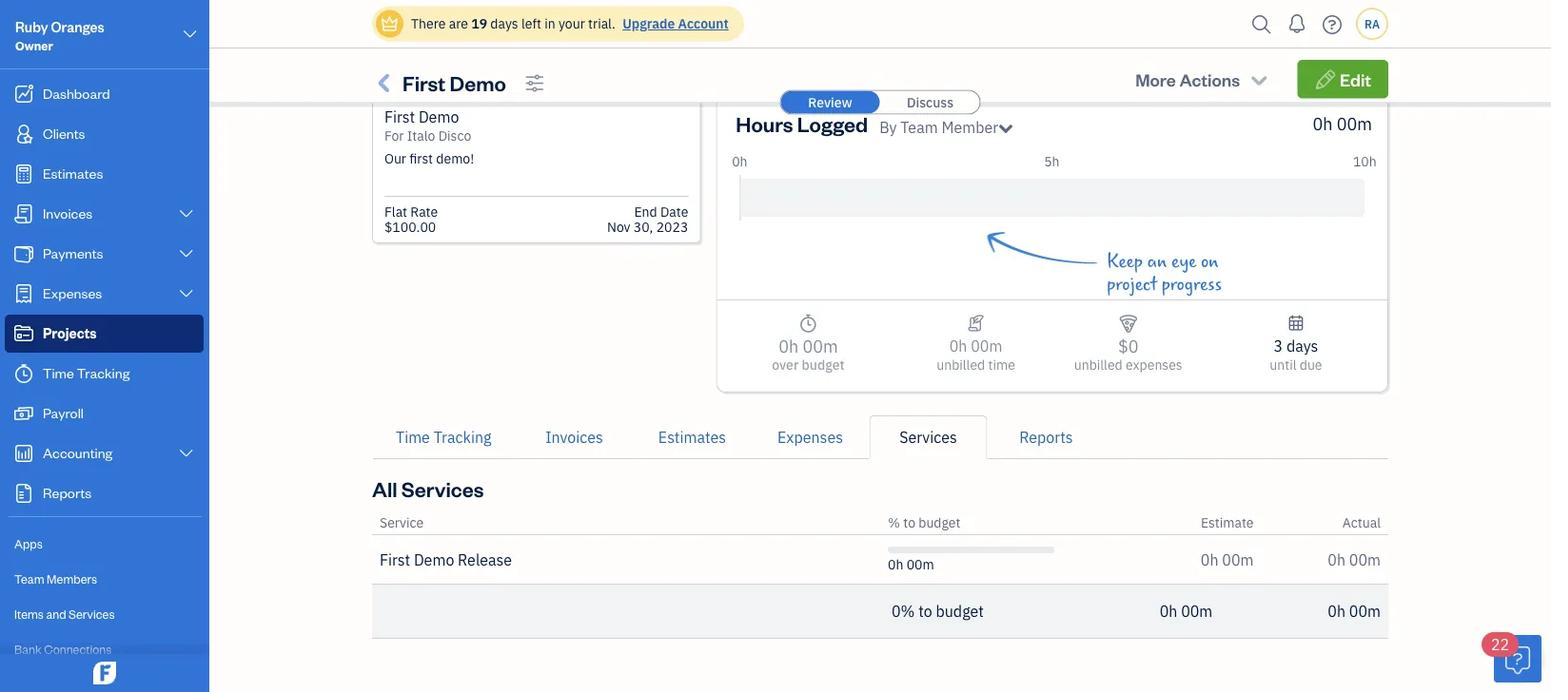 Task type: locate. For each thing, give the bounding box(es) containing it.
0 horizontal spatial expenses link
[[5, 275, 204, 313]]

service
[[380, 515, 424, 532]]

1 horizontal spatial time tracking
[[396, 428, 492, 448]]

to
[[904, 515, 916, 532], [919, 602, 933, 622]]

0%
[[892, 602, 915, 622]]

ra
[[1365, 16, 1380, 31], [396, 74, 417, 94]]

days right 19
[[491, 15, 518, 32]]

1 vertical spatial invoices
[[546, 428, 603, 448]]

there are 19 days left in your trial. upgrade account
[[411, 15, 729, 32]]

1 vertical spatial ra
[[396, 74, 417, 94]]

0 vertical spatial invoices
[[43, 204, 93, 222]]

0h 00m unbilled time
[[937, 337, 1016, 374]]

0 vertical spatial demo
[[450, 69, 506, 96]]

ra button
[[1356, 8, 1389, 40]]

0 vertical spatial tracking
[[77, 364, 130, 382]]

2 vertical spatial services
[[69, 607, 115, 623]]

2 vertical spatial budget
[[936, 602, 984, 622]]

chevron large down image for accounting
[[178, 446, 195, 462]]

2023
[[657, 218, 689, 236]]

tracking down projects link
[[77, 364, 130, 382]]

expenses
[[1126, 356, 1183, 374]]

to right 0%
[[919, 602, 933, 622]]

to for 0%
[[919, 602, 933, 622]]

estimates
[[43, 164, 103, 182], [659, 428, 726, 448]]

time
[[43, 364, 74, 382], [396, 428, 430, 448]]

projects
[[43, 324, 97, 342]]

19
[[471, 15, 487, 32]]

time up the all services
[[396, 428, 430, 448]]

22 button
[[1482, 633, 1542, 683]]

first
[[403, 69, 446, 96], [385, 107, 415, 127], [380, 550, 410, 570]]

1 vertical spatial estimates
[[659, 428, 726, 448]]

budget for 0%
[[936, 602, 984, 622]]

reports link down time
[[988, 416, 1106, 460]]

budget right over in the bottom of the page
[[802, 356, 845, 374]]

accounting link
[[5, 435, 204, 473]]

search image
[[1247, 10, 1277, 39]]

0 vertical spatial to
[[904, 515, 916, 532]]

services inside main element
[[69, 607, 115, 623]]

more
[[1136, 68, 1176, 90]]

dashboard
[[43, 84, 110, 102]]

1 vertical spatial reports link
[[5, 475, 204, 513]]

1 horizontal spatial estimates
[[659, 428, 726, 448]]

1 vertical spatial expenses link
[[752, 416, 870, 460]]

0 vertical spatial expenses link
[[5, 275, 204, 313]]

0 horizontal spatial days
[[491, 15, 518, 32]]

0h inside the "0h 00m over budget"
[[779, 335, 799, 357]]

services up service button
[[402, 475, 484, 503]]

team
[[901, 118, 938, 138], [14, 572, 44, 587]]

00m inside the "0h 00m over budget"
[[803, 335, 838, 357]]

expenses link down over in the bottom of the page
[[752, 416, 870, 460]]

services up % to budget
[[900, 428, 957, 448]]

1 vertical spatial expenses
[[778, 428, 843, 448]]

first for first demo for italo disco our first demo!
[[385, 107, 415, 127]]

2 vertical spatial demo
[[414, 550, 454, 570]]

invoices
[[43, 204, 93, 222], [546, 428, 603, 448]]

1 vertical spatial reports
[[43, 484, 92, 502]]

demo!
[[436, 150, 474, 168]]

1 horizontal spatial ra
[[1365, 16, 1380, 31]]

0 horizontal spatial expenses
[[43, 284, 102, 302]]

services
[[900, 428, 957, 448], [402, 475, 484, 503], [69, 607, 115, 623]]

chevron large down image inside the expenses link
[[178, 287, 195, 302]]

0 horizontal spatial team
[[14, 572, 44, 587]]

0 vertical spatial estimates
[[43, 164, 103, 182]]

apps link
[[5, 528, 204, 562]]

1 vertical spatial services
[[402, 475, 484, 503]]

0h
[[1313, 112, 1333, 135], [732, 153, 748, 170], [779, 335, 799, 357], [950, 337, 968, 356], [1201, 550, 1219, 570], [1328, 550, 1346, 570], [888, 556, 904, 574], [1160, 602, 1178, 622], [1328, 602, 1346, 622]]

1 vertical spatial time tracking
[[396, 428, 492, 448]]

0 horizontal spatial invoices
[[43, 204, 93, 222]]

services right the and
[[69, 607, 115, 623]]

2 vertical spatial first
[[380, 550, 410, 570]]

discuss link
[[881, 91, 980, 114]]

chevron large down image
[[178, 287, 195, 302], [178, 446, 195, 462]]

0 horizontal spatial invoices link
[[5, 195, 204, 233]]

1 horizontal spatial services
[[402, 475, 484, 503]]

first down projects image
[[385, 107, 415, 127]]

team up items
[[14, 572, 44, 587]]

1 horizontal spatial days
[[1287, 337, 1319, 356]]

0 vertical spatial expenses
[[43, 284, 102, 302]]

first right projects image
[[403, 69, 446, 96]]

time tracking down projects link
[[43, 364, 130, 382]]

by
[[880, 118, 897, 138]]

ra inside "dropdown button"
[[1365, 16, 1380, 31]]

time tracking link down projects link
[[5, 355, 204, 393]]

1 vertical spatial team
[[14, 572, 44, 587]]

demo down first demo
[[419, 107, 459, 127]]

tracking up the all services
[[434, 428, 492, 448]]

$0 unbilled expenses
[[1075, 335, 1183, 374]]

expenses inside main element
[[43, 284, 102, 302]]

0 vertical spatial estimates link
[[5, 155, 204, 193]]

1 horizontal spatial reports
[[1020, 428, 1073, 448]]

1 vertical spatial tracking
[[434, 428, 492, 448]]

chevron large down image for expenses
[[178, 287, 195, 302]]

1 horizontal spatial expenses link
[[752, 416, 870, 460]]

1 horizontal spatial team
[[901, 118, 938, 138]]

1 horizontal spatial unbilled
[[1075, 356, 1123, 374]]

team inside main element
[[14, 572, 44, 587]]

budget right 0%
[[936, 602, 984, 622]]

0 vertical spatial team
[[901, 118, 938, 138]]

tracking
[[77, 364, 130, 382], [434, 428, 492, 448]]

demo left settings for this project icon
[[450, 69, 506, 96]]

calendar image
[[1288, 312, 1305, 335]]

chevron large down image down 'payments' link at the left top of page
[[178, 287, 195, 302]]

dashboard image
[[12, 85, 35, 104]]

days inside 3 days until due
[[1287, 337, 1319, 356]]

1 horizontal spatial invoices
[[546, 428, 603, 448]]

time tracking link
[[5, 355, 204, 393], [372, 416, 515, 460]]

money image
[[12, 405, 35, 424]]

for
[[385, 127, 404, 145]]

chevron large down image inside "invoices" link
[[178, 207, 195, 222]]

estimate
[[1201, 515, 1254, 532]]

0 vertical spatial chevron large down image
[[178, 287, 195, 302]]

expenses link
[[5, 275, 204, 313], [752, 416, 870, 460]]

clients link
[[5, 115, 204, 153]]

budget right %
[[919, 515, 961, 532]]

1 vertical spatial chevron large down image
[[178, 446, 195, 462]]

chevron large down image down payroll link
[[178, 446, 195, 462]]

0 horizontal spatial tracking
[[77, 364, 130, 382]]

2 unbilled from the left
[[1075, 356, 1123, 374]]

demo for first demo for italo disco our first demo!
[[419, 107, 459, 127]]

demo inside the first demo for italo disco our first demo!
[[419, 107, 459, 127]]

discuss
[[907, 93, 954, 111]]

1 chevron large down image from the top
[[178, 287, 195, 302]]

1 unbilled from the left
[[937, 356, 985, 374]]

chart image
[[12, 445, 35, 464]]

0 vertical spatial time tracking
[[43, 364, 130, 382]]

all
[[372, 475, 397, 503]]

1 vertical spatial invoices link
[[515, 416, 633, 460]]

1 vertical spatial demo
[[419, 107, 459, 127]]

keep
[[1107, 251, 1143, 272]]

project image
[[12, 325, 35, 344]]

1 vertical spatial estimates link
[[633, 416, 752, 460]]

0 vertical spatial first
[[403, 69, 446, 96]]

0 vertical spatial invoices link
[[5, 195, 204, 233]]

unbilled inside "$0 unbilled expenses"
[[1075, 356, 1123, 374]]

review
[[808, 93, 853, 111]]

2 horizontal spatial services
[[900, 428, 957, 448]]

time right timer icon
[[43, 364, 74, 382]]

projects image
[[372, 68, 398, 98]]

payments
[[43, 244, 103, 262]]

to right %
[[904, 515, 916, 532]]

expenses down over in the bottom of the page
[[778, 428, 843, 448]]

chevron large down image for payments
[[178, 247, 195, 262]]

0 vertical spatial reports link
[[988, 416, 1106, 460]]

0 vertical spatial services
[[900, 428, 957, 448]]

first demo release
[[380, 550, 512, 570]]

time tracking up the all services
[[396, 428, 492, 448]]

hours
[[736, 110, 793, 137]]

chevron large down image
[[181, 23, 199, 46], [178, 207, 195, 222], [178, 247, 195, 262]]

go to help image
[[1317, 10, 1348, 39]]

first inside the first demo for italo disco our first demo!
[[385, 107, 415, 127]]

invoice image
[[12, 205, 35, 224]]

reports link down accounting link on the bottom of the page
[[5, 475, 204, 513]]

0 horizontal spatial reports link
[[5, 475, 204, 513]]

release
[[458, 550, 512, 570]]

1 vertical spatial to
[[919, 602, 933, 622]]

demo
[[450, 69, 506, 96], [419, 107, 459, 127], [414, 550, 454, 570]]

more actions button
[[1119, 60, 1287, 99]]

22
[[1492, 635, 1510, 655]]

team down discuss link
[[901, 118, 938, 138]]

end
[[634, 203, 657, 221]]

end date nov 30, 2023
[[607, 203, 689, 236]]

unbilled left time
[[937, 356, 985, 374]]

0 vertical spatial time
[[43, 364, 74, 382]]

0 horizontal spatial time tracking link
[[5, 355, 204, 393]]

1 horizontal spatial to
[[919, 602, 933, 622]]

0 horizontal spatial to
[[904, 515, 916, 532]]

first for first demo
[[403, 69, 446, 96]]

on
[[1201, 251, 1219, 272]]

time tracking link up the all services
[[372, 416, 515, 460]]

1 vertical spatial time
[[396, 428, 430, 448]]

expenses link down 'payments' link at the left top of page
[[5, 275, 204, 313]]

0 horizontal spatial services
[[69, 607, 115, 623]]

2 chevron large down image from the top
[[178, 446, 195, 462]]

time tracking inside main element
[[43, 364, 130, 382]]

0 horizontal spatial estimates link
[[5, 155, 204, 193]]

actual
[[1343, 515, 1381, 532]]

0 horizontal spatial time tracking
[[43, 364, 130, 382]]

budget
[[802, 356, 845, 374], [919, 515, 961, 532], [936, 602, 984, 622]]

0 horizontal spatial estimates
[[43, 164, 103, 182]]

0 horizontal spatial unbilled
[[937, 356, 985, 374]]

0 vertical spatial budget
[[802, 356, 845, 374]]

expenses down payments
[[43, 284, 102, 302]]

1 vertical spatial first
[[385, 107, 415, 127]]

1 vertical spatial chevron large down image
[[178, 207, 195, 222]]

expense image
[[12, 285, 35, 304]]

2 vertical spatial chevron large down image
[[178, 247, 195, 262]]

0 horizontal spatial reports
[[43, 484, 92, 502]]

project
[[1107, 274, 1158, 295]]

invoices image
[[968, 312, 985, 335]]

1 horizontal spatial invoices link
[[515, 416, 633, 460]]

$100.00
[[385, 218, 436, 236]]

0 vertical spatial ra
[[1365, 16, 1380, 31]]

pencil image
[[1315, 69, 1337, 89]]

first down service
[[380, 550, 410, 570]]

1 vertical spatial days
[[1287, 337, 1319, 356]]

estimates inside main element
[[43, 164, 103, 182]]

1 horizontal spatial tracking
[[434, 428, 492, 448]]

% to budget
[[888, 515, 961, 532]]

0 vertical spatial time tracking link
[[5, 355, 204, 393]]

ra right go to help image at the right of page
[[1365, 16, 1380, 31]]

demo down service button
[[414, 550, 454, 570]]

time tracking
[[43, 364, 130, 382], [396, 428, 492, 448]]

1 horizontal spatial estimates link
[[633, 416, 752, 460]]

unbilled down 'expenses' icon
[[1075, 356, 1123, 374]]

$0
[[1118, 335, 1139, 357]]

1 horizontal spatial expenses
[[778, 428, 843, 448]]

your
[[559, 15, 585, 32]]

items and services
[[14, 607, 115, 623]]

0 horizontal spatial time
[[43, 364, 74, 382]]

items
[[14, 607, 44, 623]]

expenses
[[43, 284, 102, 302], [778, 428, 843, 448]]

first demo
[[403, 69, 506, 96]]

days down calendar icon
[[1287, 337, 1319, 356]]

1 vertical spatial time tracking link
[[372, 416, 515, 460]]

ra up 'for'
[[396, 74, 417, 94]]

team inside hours logged group by field
[[901, 118, 938, 138]]

1 vertical spatial budget
[[919, 515, 961, 532]]

are
[[449, 15, 468, 32]]



Task type: vqa. For each thing, say whether or not it's contained in the screenshot.
rightmost Team
yes



Task type: describe. For each thing, give the bounding box(es) containing it.
team members
[[14, 572, 97, 587]]

account
[[678, 15, 729, 32]]

by team member
[[880, 118, 999, 138]]

payroll
[[43, 404, 84, 422]]

accounting
[[43, 444, 113, 462]]

upgrade
[[623, 15, 675, 32]]

chevron large down image for invoices
[[178, 207, 195, 222]]

until
[[1270, 356, 1297, 374]]

0 vertical spatial days
[[491, 15, 518, 32]]

timetracking image
[[799, 312, 818, 335]]

member
[[942, 118, 999, 138]]

ruby oranges owner
[[15, 18, 104, 53]]

0 vertical spatial reports
[[1020, 428, 1073, 448]]

reports inside main element
[[43, 484, 92, 502]]

upgrade account link
[[619, 15, 729, 32]]

services link
[[870, 416, 988, 460]]

progress
[[1162, 274, 1222, 295]]

owner
[[15, 38, 53, 53]]

first
[[410, 150, 433, 168]]

freshbooks image
[[89, 663, 120, 685]]

edit link
[[1298, 60, 1389, 99]]

time inside main element
[[43, 364, 74, 382]]

0h 00m over budget
[[772, 335, 845, 374]]

report image
[[12, 485, 35, 504]]

members
[[47, 572, 97, 587]]

payments link
[[5, 235, 204, 273]]

due
[[1300, 356, 1323, 374]]

keep an eye on project progress
[[1107, 251, 1222, 295]]

0h inside 0h 00m unbilled time
[[950, 337, 968, 356]]

an
[[1148, 251, 1167, 272]]

expenses image
[[1119, 312, 1139, 335]]

our
[[385, 150, 406, 168]]

timer image
[[12, 365, 35, 384]]

oranges
[[51, 18, 104, 36]]

time
[[989, 356, 1016, 374]]

in
[[545, 15, 556, 32]]

tracking inside main element
[[77, 364, 130, 382]]

payroll link
[[5, 395, 204, 433]]

trial.
[[588, 15, 616, 32]]

rate
[[411, 203, 438, 221]]

items and services link
[[5, 599, 204, 632]]

0 vertical spatial chevron large down image
[[181, 23, 199, 46]]

date
[[661, 203, 689, 221]]

first demo for italo disco our first demo!
[[385, 107, 474, 168]]

Hours Logged Group By field
[[880, 116, 1014, 139]]

review link
[[781, 91, 880, 114]]

disco
[[439, 127, 471, 145]]

settings for this project image
[[525, 72, 545, 94]]

there
[[411, 15, 446, 32]]

bank
[[14, 642, 42, 658]]

invoices inside main element
[[43, 204, 93, 222]]

00m inside 0h 00m unbilled time
[[971, 337, 1003, 356]]

left
[[522, 15, 542, 32]]

%
[[888, 515, 901, 532]]

reports link inside main element
[[5, 475, 204, 513]]

chevrondown image
[[1249, 69, 1271, 89]]

1 horizontal spatial reports link
[[988, 416, 1106, 460]]

over
[[772, 356, 799, 374]]

unbilled inside 0h 00m unbilled time
[[937, 356, 985, 374]]

projects link
[[5, 315, 204, 353]]

more actions
[[1136, 68, 1240, 90]]

apps
[[14, 536, 43, 552]]

10h
[[1354, 153, 1377, 170]]

crown image
[[380, 14, 400, 34]]

payment image
[[12, 245, 35, 264]]

5h
[[1044, 153, 1060, 170]]

actions
[[1180, 68, 1240, 90]]

notifications image
[[1282, 5, 1313, 43]]

ruby
[[15, 18, 48, 36]]

bank connections
[[14, 642, 112, 658]]

team members link
[[5, 564, 204, 597]]

edit
[[1340, 68, 1372, 90]]

flat
[[385, 203, 407, 221]]

profitability button
[[881, 60, 960, 83]]

3 days until due
[[1270, 337, 1323, 374]]

main element
[[0, 0, 257, 693]]

budget inside the "0h 00m over budget"
[[802, 356, 845, 374]]

estimate image
[[12, 165, 35, 184]]

0% to budget
[[892, 602, 984, 622]]

dashboard link
[[5, 75, 204, 113]]

bank connections link
[[5, 634, 204, 667]]

1 horizontal spatial time tracking link
[[372, 416, 515, 460]]

hours logged
[[736, 110, 868, 137]]

1 horizontal spatial time
[[396, 428, 430, 448]]

3
[[1274, 337, 1283, 356]]

estimates link for bottom the expenses link
[[633, 416, 752, 460]]

resource center badge image
[[1495, 636, 1542, 683]]

connections
[[44, 642, 112, 658]]

eye
[[1172, 251, 1197, 272]]

first for first demo release
[[380, 550, 410, 570]]

client image
[[12, 125, 35, 144]]

and
[[46, 607, 66, 623]]

all services
[[372, 475, 484, 503]]

profitability
[[881, 61, 960, 81]]

budget for %
[[919, 515, 961, 532]]

clients
[[43, 124, 85, 142]]

demo for first demo release
[[414, 550, 454, 570]]

demo for first demo
[[450, 69, 506, 96]]

to for %
[[904, 515, 916, 532]]

service button
[[380, 515, 424, 532]]

estimates link for left "invoices" link
[[5, 155, 204, 193]]

0 horizontal spatial ra
[[396, 74, 417, 94]]

30,
[[634, 218, 653, 236]]

logged
[[798, 110, 868, 137]]



